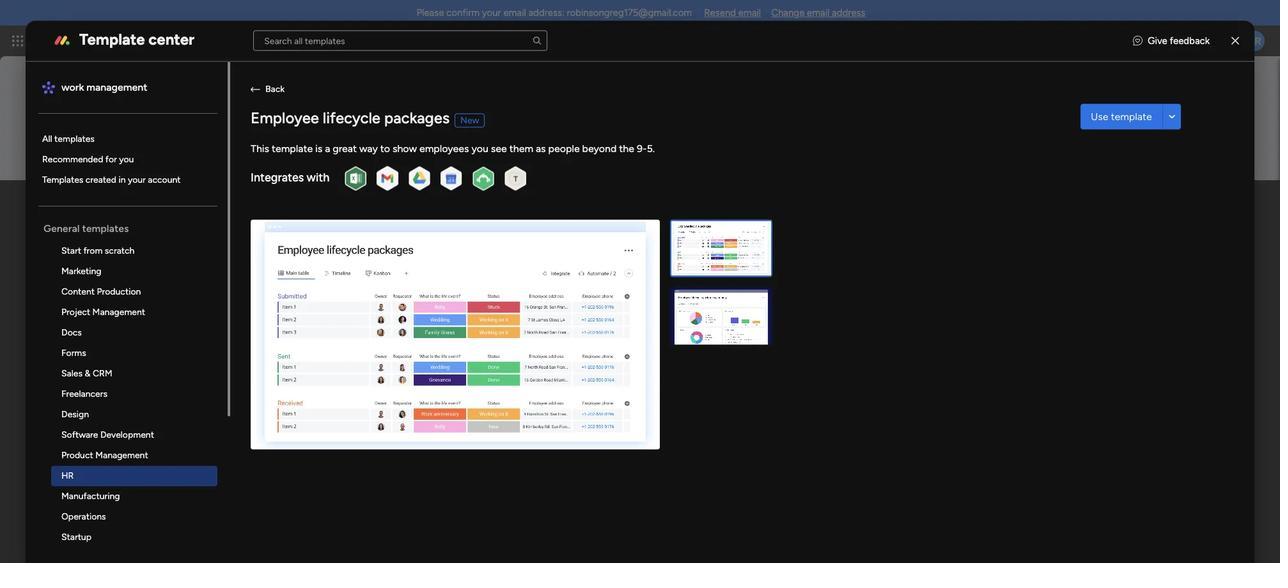 Task type: describe. For each thing, give the bounding box(es) containing it.
them
[[510, 142, 533, 154]]

see plans button
[[206, 31, 268, 51]]

for
[[105, 153, 117, 164]]

general
[[44, 222, 80, 234]]

recent
[[72, 261, 104, 274]]

0 vertical spatial boards
[[107, 261, 138, 274]]

back button
[[251, 82, 1234, 96]]

management for product management
[[95, 450, 148, 460]]

5.
[[647, 142, 655, 154]]

see
[[224, 35, 239, 46]]

address:
[[529, 7, 565, 19]]

forms
[[61, 347, 86, 358]]

Search all templates search field
[[253, 30, 548, 51]]

project management
[[61, 306, 145, 317]]

change
[[771, 7, 805, 19]]

employee
[[251, 108, 319, 127]]

confirm
[[446, 7, 480, 19]]

in inside explore element
[[119, 174, 126, 185]]

0 vertical spatial management
[[129, 33, 199, 48]]

new workspace
[[150, 185, 311, 213]]

you
[[71, 297, 90, 311]]

templates for all templates
[[54, 133, 95, 144]]

development
[[100, 429, 154, 440]]

your inside explore element
[[128, 174, 146, 185]]

software
[[61, 429, 98, 440]]

packages
[[384, 108, 450, 127]]

list box containing work management
[[38, 61, 230, 563]]

please confirm your email address: robinsongreg175@gmail.com
[[417, 7, 692, 19]]

created
[[86, 174, 116, 185]]

resend
[[704, 7, 736, 19]]

startup
[[61, 531, 92, 542]]

help image
[[1200, 35, 1213, 47]]

explore element
[[38, 129, 228, 190]]

1 vertical spatial in
[[169, 297, 178, 311]]

add
[[81, 330, 100, 342]]

v2 user feedback image
[[1133, 33, 1143, 48]]

search image
[[532, 35, 542, 46]]

recent boards
[[72, 261, 138, 274]]

please
[[417, 7, 444, 19]]

this
[[181, 297, 199, 311]]

this template is a great way to show employees you see them as people beyond the 9-5.
[[251, 142, 655, 154]]

add from templates button
[[71, 324, 183, 349]]

manufacturing
[[61, 491, 120, 501]]

you have 0 boards in this workspace
[[71, 297, 258, 311]]

arrow left image
[[251, 82, 260, 96]]

scratch
[[105, 245, 135, 256]]

the
[[619, 142, 634, 154]]

description button
[[146, 213, 657, 229]]

way
[[359, 142, 378, 154]]

beyond
[[582, 142, 617, 154]]

change email address link
[[771, 7, 866, 19]]

1 horizontal spatial your
[[482, 7, 501, 19]]

crm
[[93, 368, 112, 379]]

use template button
[[1081, 104, 1163, 130]]

New Workspace field
[[146, 185, 1103, 213]]

recommended
[[42, 153, 103, 164]]

recommended for you
[[42, 153, 134, 164]]

product
[[61, 450, 93, 460]]

a
[[325, 142, 330, 154]]

from for add
[[103, 330, 124, 342]]

you inside explore element
[[119, 153, 134, 164]]

employees
[[420, 142, 469, 154]]

0
[[120, 297, 128, 311]]

content
[[61, 286, 95, 297]]

account
[[148, 174, 181, 185]]

robinsongreg175@gmail.com
[[567, 7, 692, 19]]

freelancers
[[61, 388, 107, 399]]

give
[[1148, 35, 1168, 46]]

from for start
[[83, 245, 103, 256]]

start from scratch
[[61, 245, 135, 256]]

monday
[[57, 33, 101, 48]]

docs
[[61, 327, 82, 338]]

production
[[97, 286, 141, 297]]



Task type: locate. For each thing, give the bounding box(es) containing it.
from up the recent
[[83, 245, 103, 256]]

work inside list box
[[61, 81, 84, 93]]

template
[[79, 30, 145, 48]]

template inside use template "button"
[[1111, 110, 1152, 122]]

design
[[61, 409, 89, 420]]

add from templates
[[81, 330, 173, 342]]

lifecycle
[[323, 108, 381, 127]]

you right for
[[119, 153, 134, 164]]

feedback
[[1170, 35, 1210, 46]]

2 email from the left
[[739, 7, 761, 19]]

employee lifecycle packages
[[251, 108, 450, 127]]

templates for general templates
[[82, 222, 129, 234]]

management for project management
[[93, 306, 145, 317]]

apps image
[[1140, 35, 1153, 47]]

2 horizontal spatial email
[[807, 7, 830, 19]]

work management templates element
[[38, 240, 228, 563]]

content production
[[61, 286, 141, 297]]

0 vertical spatial management
[[93, 306, 145, 317]]

this
[[251, 142, 269, 154]]

templates created in your account
[[42, 174, 181, 185]]

boards
[[107, 261, 138, 274], [131, 297, 166, 311]]

0 horizontal spatial template
[[272, 142, 313, 154]]

0 vertical spatial templates
[[54, 133, 95, 144]]

plans
[[241, 35, 262, 46]]

0 horizontal spatial email
[[504, 7, 526, 19]]

0 vertical spatial template
[[1111, 110, 1152, 122]]

work
[[103, 33, 126, 48], [61, 81, 84, 93]]

center
[[149, 30, 195, 48]]

project
[[61, 306, 90, 317]]

management down production
[[93, 306, 145, 317]]

email right resend
[[739, 7, 761, 19]]

1 vertical spatial template
[[272, 142, 313, 154]]

management
[[129, 33, 199, 48], [87, 81, 147, 93]]

email for resend email
[[739, 7, 761, 19]]

1 vertical spatial from
[[103, 330, 124, 342]]

1 horizontal spatial you
[[472, 142, 489, 154]]

see
[[491, 142, 507, 154]]

work right monday
[[103, 33, 126, 48]]

give feedback link
[[1133, 33, 1210, 48]]

template right use at the top of the page
[[1111, 110, 1152, 122]]

0 horizontal spatial you
[[119, 153, 134, 164]]

templates up recommended
[[54, 133, 95, 144]]

templates inside explore element
[[54, 133, 95, 144]]

0 vertical spatial work
[[103, 33, 126, 48]]

email left the address:
[[504, 7, 526, 19]]

new up the this template is a great way to show employees you see them as people beyond the 9-5.
[[461, 114, 479, 125]]

template for this
[[272, 142, 313, 154]]

templates inside heading
[[82, 222, 129, 234]]

all
[[42, 133, 52, 144]]

use template
[[1091, 110, 1152, 122]]

new
[[461, 114, 479, 125], [150, 185, 193, 213]]

1 vertical spatial new
[[150, 185, 193, 213]]

permissions
[[212, 261, 266, 274]]

sales & crm
[[61, 368, 112, 379]]

1 vertical spatial your
[[128, 174, 146, 185]]

1 email from the left
[[504, 7, 526, 19]]

description
[[213, 216, 258, 227]]

start
[[61, 245, 81, 256]]

use
[[1091, 110, 1109, 122]]

from right add
[[103, 330, 124, 342]]

in right created at the top left
[[119, 174, 126, 185]]

from inside work management templates element
[[83, 245, 103, 256]]

2 vertical spatial templates
[[127, 330, 173, 342]]

1 vertical spatial management
[[87, 81, 147, 93]]

templates up start from scratch
[[82, 222, 129, 234]]

workspace
[[202, 297, 258, 311]]

all templates
[[42, 133, 95, 144]]

work management
[[61, 81, 147, 93]]

greg robinson image
[[1245, 31, 1265, 51]]

email for change email address
[[807, 7, 830, 19]]

new for new workspace
[[150, 185, 193, 213]]

boards down scratch
[[107, 261, 138, 274]]

back
[[265, 83, 285, 94]]

integrates
[[251, 170, 304, 185]]

0 vertical spatial new
[[461, 114, 479, 125]]

address
[[832, 7, 866, 19]]

have
[[93, 297, 118, 311]]

1 image
[[1094, 26, 1105, 41]]

in left "this"
[[169, 297, 178, 311]]

resend email
[[704, 7, 761, 19]]

with
[[307, 170, 330, 185]]

0 vertical spatial from
[[83, 245, 103, 256]]

management down development
[[95, 450, 148, 460]]

general templates
[[44, 222, 129, 234]]

email
[[504, 7, 526, 19], [739, 7, 761, 19], [807, 7, 830, 19]]

your left account
[[128, 174, 146, 185]]

0 vertical spatial your
[[482, 7, 501, 19]]

show
[[393, 142, 417, 154]]

0 horizontal spatial in
[[119, 174, 126, 185]]

management
[[93, 306, 145, 317], [95, 450, 148, 460]]

1 horizontal spatial in
[[169, 297, 178, 311]]

management inside list box
[[87, 81, 147, 93]]

change email address
[[771, 7, 866, 19]]

integrates with
[[251, 170, 330, 185]]

hr
[[61, 470, 74, 481]]

3 email from the left
[[807, 7, 830, 19]]

people
[[548, 142, 580, 154]]

templates
[[42, 174, 83, 185]]

marketing
[[61, 265, 101, 276]]

1 horizontal spatial email
[[739, 7, 761, 19]]

you
[[472, 142, 489, 154], [119, 153, 134, 164]]

work down monday
[[61, 81, 84, 93]]

monday work management
[[57, 33, 199, 48]]

template center
[[79, 30, 195, 48]]

boards right the 0
[[131, 297, 166, 311]]

9-
[[637, 142, 647, 154]]

1 vertical spatial work
[[61, 81, 84, 93]]

search everything image
[[1172, 35, 1184, 47]]

product management
[[61, 450, 148, 460]]

templates down you have 0 boards in this workspace
[[127, 330, 173, 342]]

0 horizontal spatial new
[[150, 185, 193, 213]]

template left is
[[272, 142, 313, 154]]

1 vertical spatial templates
[[82, 222, 129, 234]]

1 vertical spatial management
[[95, 450, 148, 460]]

email right change
[[807, 7, 830, 19]]

your right confirm
[[482, 7, 501, 19]]

1 horizontal spatial new
[[461, 114, 479, 125]]

your
[[482, 7, 501, 19], [128, 174, 146, 185]]

general templates heading
[[44, 221, 228, 235]]

1 horizontal spatial work
[[103, 33, 126, 48]]

select product image
[[12, 35, 24, 47]]

close image
[[1232, 36, 1239, 45]]

templates inside button
[[127, 330, 173, 342]]

0 horizontal spatial your
[[128, 174, 146, 185]]

0 horizontal spatial work
[[61, 81, 84, 93]]

operations
[[61, 511, 106, 522]]

as
[[536, 142, 546, 154]]

None search field
[[253, 30, 548, 51]]

great
[[333, 142, 357, 154]]

workspace
[[198, 185, 311, 213]]

is
[[315, 142, 323, 154]]

&
[[85, 368, 91, 379]]

resend email link
[[704, 7, 761, 19]]

1 horizontal spatial template
[[1111, 110, 1152, 122]]

from
[[83, 245, 103, 256], [103, 330, 124, 342]]

sales
[[61, 368, 83, 379]]

new up general templates heading
[[150, 185, 193, 213]]

give feedback
[[1148, 35, 1210, 46]]

1 vertical spatial boards
[[131, 297, 166, 311]]

list box
[[38, 61, 230, 563]]

template
[[1111, 110, 1152, 122], [272, 142, 313, 154]]

template for use
[[1111, 110, 1152, 122]]

new for new
[[461, 114, 479, 125]]

from inside button
[[103, 330, 124, 342]]

you left see
[[472, 142, 489, 154]]

0 vertical spatial in
[[119, 174, 126, 185]]

software development
[[61, 429, 154, 440]]



Task type: vqa. For each thing, say whether or not it's contained in the screenshot.
Change email address link
yes



